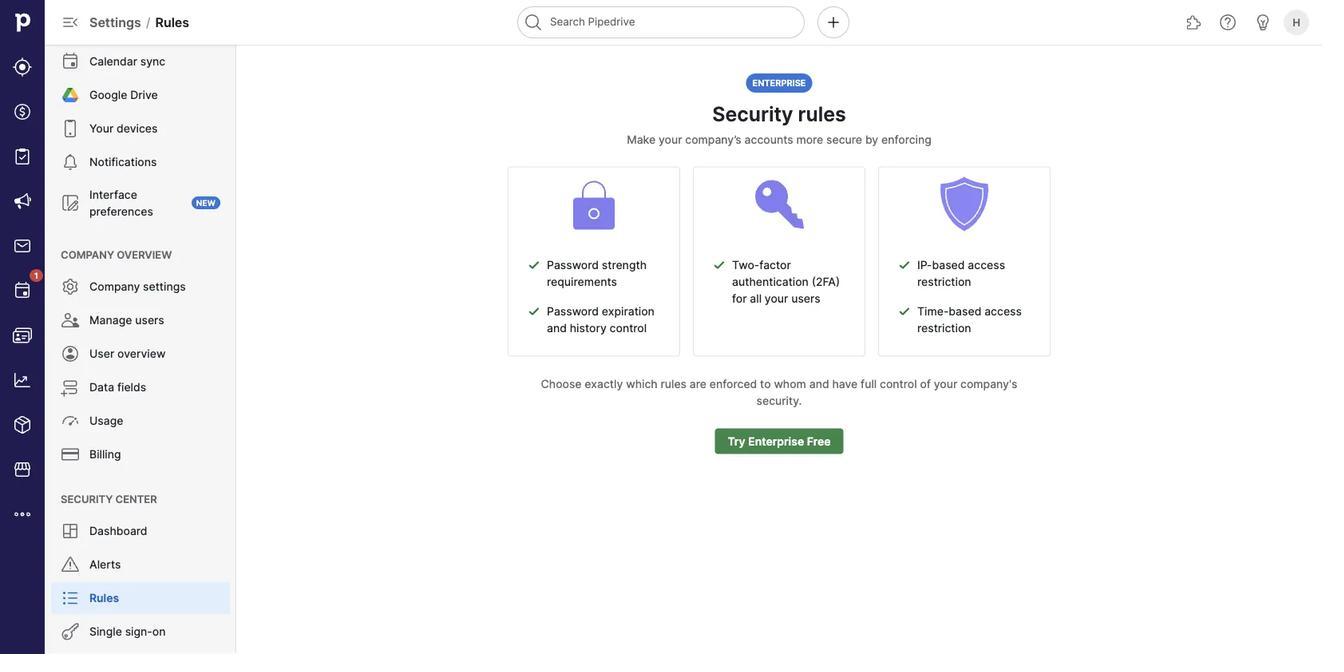 Task type: describe. For each thing, give the bounding box(es) containing it.
marketplace image
[[13, 460, 32, 479]]

fields
[[117, 381, 146, 394]]

and inside choose exactly which rules are enforced to whom and have full control of your company's security.
[[810, 377, 829, 391]]

color undefined image for dashboard
[[61, 521, 80, 541]]

ip-based access restriction
[[918, 258, 1005, 289]]

h
[[1293, 16, 1301, 28]]

company settings
[[89, 280, 186, 293]]

usage link
[[51, 405, 230, 437]]

choose
[[541, 377, 582, 391]]

(2fa)
[[812, 275, 840, 289]]

more image
[[13, 505, 32, 524]]

secure
[[827, 133, 863, 147]]

two-
[[732, 258, 760, 272]]

color undefined image for usage
[[61, 411, 80, 430]]

rules inside choose exactly which rules are enforced to whom and have full control of your company's security.
[[661, 377, 687, 391]]

your devices
[[89, 122, 158, 135]]

whom
[[774, 377, 806, 391]]

alerts
[[89, 558, 121, 571]]

color positive image for password strength requirements
[[528, 258, 541, 271]]

are
[[690, 377, 707, 391]]

color undefined image for alerts
[[61, 555, 80, 574]]

deals image
[[13, 102, 32, 121]]

manage users
[[89, 313, 164, 327]]

h button
[[1281, 6, 1313, 38]]

color undefined image inside 1 link
[[13, 281, 32, 300]]

insights image
[[13, 371, 32, 390]]

color undefined image for user overview
[[61, 344, 80, 363]]

overview for user overview
[[117, 347, 166, 361]]

your
[[89, 122, 114, 135]]

your inside choose exactly which rules are enforced to whom and have full control of your company's security.
[[934, 377, 958, 391]]

exactly
[[585, 377, 623, 391]]

have
[[832, 377, 858, 391]]

home image
[[10, 10, 34, 34]]

settings
[[89, 14, 141, 30]]

choose exactly which rules are enforced to whom and have full control of your company's security.
[[541, 377, 1018, 408]]

manage
[[89, 313, 132, 327]]

products image
[[13, 415, 32, 434]]

for
[[732, 292, 747, 306]]

calendar sync
[[89, 55, 166, 68]]

sign-
[[125, 625, 152, 638]]

color undefined image for interface preferences
[[61, 193, 80, 212]]

your devices link
[[51, 113, 230, 145]]

drive
[[130, 88, 158, 102]]

user overview
[[89, 347, 166, 361]]

dashboard link
[[51, 515, 230, 547]]

color undefined image for data fields
[[61, 378, 80, 397]]

on
[[152, 625, 166, 638]]

rules menu item
[[45, 582, 236, 614]]

strength
[[602, 258, 647, 272]]

free
[[807, 435, 831, 448]]

data fields
[[89, 381, 146, 394]]

expiration
[[602, 305, 655, 318]]

based for time-
[[949, 305, 982, 318]]

sync
[[140, 55, 166, 68]]

1 link
[[5, 269, 43, 308]]

try enterprise free
[[728, 435, 831, 448]]

to
[[760, 377, 771, 391]]

authentication
[[732, 275, 809, 289]]

single sign-on
[[89, 625, 166, 638]]

rules link
[[51, 582, 230, 614]]

security for rules
[[713, 102, 793, 126]]

company settings link
[[51, 271, 230, 303]]

calendar
[[89, 55, 137, 68]]

single sign-on link
[[51, 616, 230, 648]]

color undefined image for google drive
[[61, 85, 80, 105]]

full
[[861, 377, 877, 391]]

rules inside security rules make your company's accounts more secure by enforcing
[[798, 102, 846, 126]]

manage users link
[[51, 304, 230, 336]]

settings
[[143, 280, 186, 293]]

user overview link
[[51, 338, 230, 370]]

billing
[[89, 448, 121, 461]]

1 menu
[[0, 0, 45, 654]]

more
[[797, 133, 824, 147]]

and inside password expiration and history control
[[547, 322, 567, 335]]

rules inside menu item
[[89, 591, 119, 605]]

notifications link
[[51, 146, 230, 178]]

color undefined image for notifications
[[61, 153, 80, 172]]

your inside two-factor authentication (2fa) for all your users
[[765, 292, 789, 306]]

dashboard
[[89, 524, 147, 538]]

color undefined image for single sign-on
[[61, 622, 80, 641]]

which
[[626, 377, 658, 391]]

google
[[89, 88, 127, 102]]

requirements
[[547, 275, 617, 289]]

center
[[115, 493, 157, 505]]

control inside choose exactly which rules are enforced to whom and have full control of your company's security.
[[880, 377, 917, 391]]

0 vertical spatial rules
[[155, 14, 189, 30]]

factor
[[760, 258, 791, 272]]

sales inbox image
[[13, 236, 32, 256]]



Task type: vqa. For each thing, say whether or not it's contained in the screenshot.
value)
no



Task type: locate. For each thing, give the bounding box(es) containing it.
preferences
[[89, 204, 153, 218]]

enterprise right try
[[748, 435, 804, 448]]

access inside time-based access restriction
[[985, 305, 1022, 318]]

control inside password expiration and history control
[[610, 322, 647, 335]]

0 vertical spatial password
[[547, 258, 599, 272]]

security inside security rules make your company's accounts more secure by enforcing
[[713, 102, 793, 126]]

password up the history
[[547, 305, 599, 318]]

contacts image
[[13, 326, 32, 345]]

0 horizontal spatial rules
[[661, 377, 687, 391]]

access inside ip-based access restriction
[[968, 258, 1005, 272]]

overview up 'company settings' link
[[117, 248, 172, 261]]

rules down alerts
[[89, 591, 119, 605]]

1 vertical spatial overview
[[117, 347, 166, 361]]

1 vertical spatial users
[[135, 313, 164, 327]]

devices
[[117, 122, 158, 135]]

security for center
[[61, 493, 113, 505]]

access
[[968, 258, 1005, 272], [985, 305, 1022, 318]]

and left have
[[810, 377, 829, 391]]

your down authentication
[[765, 292, 789, 306]]

users inside menu
[[135, 313, 164, 327]]

security rules make your company's accounts more secure by enforcing
[[627, 102, 932, 147]]

time-
[[918, 305, 949, 318]]

0 horizontal spatial and
[[547, 322, 567, 335]]

menu
[[45, 0, 236, 654]]

color positive image for two-factor authentication (2fa) for all your users
[[713, 258, 726, 271]]

restriction inside ip-based access restriction
[[918, 275, 972, 289]]

access for time-based access restriction
[[985, 305, 1022, 318]]

color undefined image for billing
[[61, 445, 80, 464]]

0 vertical spatial security
[[713, 102, 793, 126]]

users
[[792, 292, 821, 306], [135, 313, 164, 327]]

0 horizontal spatial security
[[61, 493, 113, 505]]

and left the history
[[547, 322, 567, 335]]

color undefined image left interface on the left of the page
[[61, 193, 80, 212]]

based right color positive icon
[[932, 258, 965, 272]]

user
[[89, 347, 114, 361]]

color undefined image inside usage link
[[61, 411, 80, 430]]

color undefined image inside the calendar sync link
[[61, 52, 80, 71]]

restriction for ip-
[[918, 275, 972, 289]]

0 horizontal spatial users
[[135, 313, 164, 327]]

color positive image left time- on the right of page
[[898, 305, 911, 318]]

Search Pipedrive field
[[517, 6, 805, 38]]

0 horizontal spatial control
[[610, 322, 647, 335]]

alerts link
[[51, 549, 230, 581]]

1 horizontal spatial users
[[792, 292, 821, 306]]

restriction down time- on the right of page
[[918, 322, 972, 335]]

quick add image
[[824, 13, 843, 32]]

projects image
[[13, 147, 32, 166]]

rules
[[798, 102, 846, 126], [661, 377, 687, 391]]

based for ip-
[[932, 258, 965, 272]]

0 vertical spatial control
[[610, 322, 647, 335]]

color undefined image
[[61, 85, 80, 105], [61, 119, 80, 138], [61, 277, 80, 296], [13, 281, 32, 300], [61, 378, 80, 397], [61, 445, 80, 464], [61, 555, 80, 574], [61, 589, 80, 608], [61, 622, 80, 641]]

password for and
[[547, 305, 599, 318]]

google drive link
[[51, 79, 230, 111]]

interface preferences
[[89, 188, 153, 218]]

2 password from the top
[[547, 305, 599, 318]]

password for requirements
[[547, 258, 599, 272]]

your right of
[[934, 377, 958, 391]]

company for company settings
[[89, 280, 140, 293]]

/
[[146, 14, 151, 30]]

1 vertical spatial control
[[880, 377, 917, 391]]

all
[[750, 292, 762, 306]]

enforcing
[[882, 133, 932, 147]]

ip-
[[918, 258, 932, 272]]

4 color undefined image from the top
[[61, 311, 80, 330]]

rules left are on the bottom right of the page
[[661, 377, 687, 391]]

color undefined image inside alerts link
[[61, 555, 80, 574]]

0 vertical spatial access
[[968, 258, 1005, 272]]

company for company overview
[[61, 248, 114, 261]]

company overview
[[61, 248, 172, 261]]

color undefined image inside data fields link
[[61, 378, 80, 397]]

1 vertical spatial rules
[[661, 377, 687, 391]]

campaigns image
[[13, 192, 32, 211]]

your
[[659, 133, 682, 147], [765, 292, 789, 306], [934, 377, 958, 391]]

interface
[[89, 188, 137, 201]]

1 horizontal spatial security
[[713, 102, 793, 126]]

security up 'accounts'
[[713, 102, 793, 126]]

access down ip-based access restriction
[[985, 305, 1022, 318]]

color positive image
[[528, 258, 541, 271], [713, 258, 726, 271], [528, 305, 541, 318], [898, 305, 911, 318]]

enforced
[[710, 377, 757, 391]]

0 vertical spatial users
[[792, 292, 821, 306]]

1 vertical spatial company
[[89, 280, 140, 293]]

password up requirements
[[547, 258, 599, 272]]

based
[[932, 258, 965, 272], [949, 305, 982, 318]]

new
[[196, 198, 216, 208]]

7 color undefined image from the top
[[61, 521, 80, 541]]

restriction down ip-
[[918, 275, 972, 289]]

color undefined image inside notifications link
[[61, 153, 80, 172]]

1 horizontal spatial control
[[880, 377, 917, 391]]

0 horizontal spatial rules
[[89, 591, 119, 605]]

security.
[[757, 394, 802, 408]]

1 horizontal spatial and
[[810, 377, 829, 391]]

2 vertical spatial your
[[934, 377, 958, 391]]

color undefined image inside single sign-on link
[[61, 622, 80, 641]]

6 color undefined image from the top
[[61, 411, 80, 430]]

users down (2fa)
[[792, 292, 821, 306]]

password inside password expiration and history control
[[547, 305, 599, 318]]

users down 'company settings' link
[[135, 313, 164, 327]]

try
[[728, 435, 746, 448]]

accounts
[[745, 133, 793, 147]]

color undefined image left manage
[[61, 311, 80, 330]]

two-factor authentication (2fa) for all your users
[[732, 258, 840, 306]]

overview for company overview
[[117, 248, 172, 261]]

overview up data fields link
[[117, 347, 166, 361]]

color undefined image for rules
[[61, 589, 80, 608]]

data fields link
[[51, 371, 230, 403]]

control
[[610, 322, 647, 335], [880, 377, 917, 391]]

color undefined image inside 'company settings' link
[[61, 277, 80, 296]]

restriction
[[918, 275, 972, 289], [918, 322, 972, 335]]

company down company overview
[[89, 280, 140, 293]]

security
[[713, 102, 793, 126], [61, 493, 113, 505]]

color undefined image for company settings
[[61, 277, 80, 296]]

0 vertical spatial rules
[[798, 102, 846, 126]]

based down ip-based access restriction
[[949, 305, 982, 318]]

control left of
[[880, 377, 917, 391]]

rules
[[155, 14, 189, 30], [89, 591, 119, 605]]

enterprise up security rules make your company's accounts more secure by enforcing
[[753, 78, 806, 88]]

0 vertical spatial restriction
[[918, 275, 972, 289]]

company's
[[685, 133, 742, 147]]

color undefined image down menu toggle icon
[[61, 52, 80, 71]]

1 restriction from the top
[[918, 275, 972, 289]]

color undefined image for calendar sync
[[61, 52, 80, 71]]

1 vertical spatial restriction
[[918, 322, 972, 335]]

color undefined image left usage
[[61, 411, 80, 430]]

0 vertical spatial based
[[932, 258, 965, 272]]

security center
[[61, 493, 157, 505]]

0 vertical spatial company
[[61, 248, 114, 261]]

users inside two-factor authentication (2fa) for all your users
[[792, 292, 821, 306]]

notifications
[[89, 155, 157, 169]]

color undefined image inside rules link
[[61, 589, 80, 608]]

0 vertical spatial enterprise
[[753, 78, 806, 88]]

1 horizontal spatial your
[[765, 292, 789, 306]]

1 vertical spatial access
[[985, 305, 1022, 318]]

control down 'expiration'
[[610, 322, 647, 335]]

rules up more
[[798, 102, 846, 126]]

color undefined image inside dashboard link
[[61, 521, 80, 541]]

usage
[[89, 414, 123, 428]]

color undefined image inside your devices link
[[61, 119, 80, 138]]

color undefined image inside manage users link
[[61, 311, 80, 330]]

1 password from the top
[[547, 258, 599, 272]]

menu toggle image
[[61, 13, 80, 32]]

color undefined image right projects icon
[[61, 153, 80, 172]]

color positive image for password expiration and history control
[[528, 305, 541, 318]]

access for ip-based access restriction
[[968, 258, 1005, 272]]

menu containing calendar sync
[[45, 0, 236, 654]]

password expiration and history control
[[547, 305, 655, 335]]

billing link
[[51, 438, 230, 470]]

color undefined image inside google drive 'link'
[[61, 85, 80, 105]]

0 vertical spatial and
[[547, 322, 567, 335]]

settings / rules
[[89, 14, 189, 30]]

restriction for time-
[[918, 322, 972, 335]]

1 vertical spatial security
[[61, 493, 113, 505]]

1 vertical spatial based
[[949, 305, 982, 318]]

1 vertical spatial your
[[765, 292, 789, 306]]

google drive
[[89, 88, 158, 102]]

1 vertical spatial rules
[[89, 591, 119, 605]]

history
[[570, 322, 607, 335]]

color positive image
[[898, 258, 911, 271]]

color positive image for time-based access restriction
[[898, 305, 911, 318]]

based inside ip-based access restriction
[[932, 258, 965, 272]]

0 horizontal spatial your
[[659, 133, 682, 147]]

5 color undefined image from the top
[[61, 344, 80, 363]]

access up time-based access restriction
[[968, 258, 1005, 272]]

color positive image left two-
[[713, 258, 726, 271]]

color undefined image left dashboard
[[61, 521, 80, 541]]

company down preferences
[[61, 248, 114, 261]]

by
[[866, 133, 879, 147]]

of
[[920, 377, 931, 391]]

color undefined image
[[61, 52, 80, 71], [61, 153, 80, 172], [61, 193, 80, 212], [61, 311, 80, 330], [61, 344, 80, 363], [61, 411, 80, 430], [61, 521, 80, 541]]

enterprise inside try enterprise free button
[[748, 435, 804, 448]]

rules right '/'
[[155, 14, 189, 30]]

color undefined image for manage users
[[61, 311, 80, 330]]

1 vertical spatial enterprise
[[748, 435, 804, 448]]

and
[[547, 322, 567, 335], [810, 377, 829, 391]]

1 vertical spatial password
[[547, 305, 599, 318]]

1
[[34, 271, 38, 280]]

single
[[89, 625, 122, 638]]

0 vertical spatial your
[[659, 133, 682, 147]]

security up dashboard
[[61, 493, 113, 505]]

restriction inside time-based access restriction
[[918, 322, 972, 335]]

make
[[627, 133, 656, 147]]

3 color undefined image from the top
[[61, 193, 80, 212]]

calendar sync link
[[51, 46, 230, 77]]

your right make
[[659, 133, 682, 147]]

2 restriction from the top
[[918, 322, 972, 335]]

2 horizontal spatial your
[[934, 377, 958, 391]]

1 color undefined image from the top
[[61, 52, 80, 71]]

1 vertical spatial and
[[810, 377, 829, 391]]

enterprise
[[753, 78, 806, 88], [748, 435, 804, 448]]

color undefined image inside user overview link
[[61, 344, 80, 363]]

password inside password strength requirements
[[547, 258, 599, 272]]

color undefined image left user
[[61, 344, 80, 363]]

password strength requirements
[[547, 258, 647, 289]]

color positive image left password expiration and history control
[[528, 305, 541, 318]]

color undefined image for your devices
[[61, 119, 80, 138]]

0 vertical spatial overview
[[117, 248, 172, 261]]

based inside time-based access restriction
[[949, 305, 982, 318]]

1 horizontal spatial rules
[[798, 102, 846, 126]]

overview
[[117, 248, 172, 261], [117, 347, 166, 361]]

company
[[61, 248, 114, 261], [89, 280, 140, 293]]

data
[[89, 381, 114, 394]]

your inside security rules make your company's accounts more secure by enforcing
[[659, 133, 682, 147]]

color undefined image inside billing link
[[61, 445, 80, 464]]

time-based access restriction
[[918, 305, 1022, 335]]

sales assistant image
[[1254, 13, 1273, 32]]

try enterprise free button
[[715, 429, 844, 454]]

leads image
[[13, 57, 32, 77]]

company's
[[961, 377, 1018, 391]]

2 color undefined image from the top
[[61, 153, 80, 172]]

1 horizontal spatial rules
[[155, 14, 189, 30]]

color positive image left password strength requirements
[[528, 258, 541, 271]]

quick help image
[[1219, 13, 1238, 32]]



